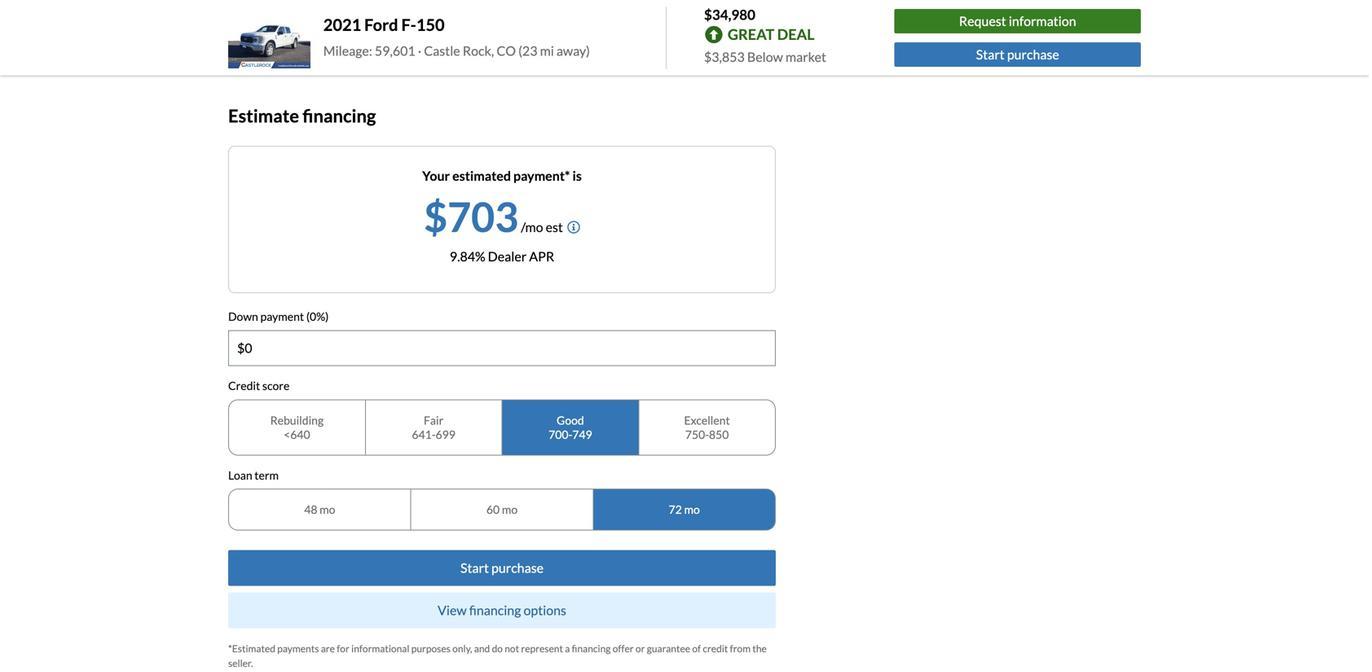 Task type: describe. For each thing, give the bounding box(es) containing it.
estimate financing
[[228, 105, 376, 126]]

excellent 750-850
[[684, 413, 730, 442]]

1 vertical spatial start purchase
[[461, 560, 544, 576]]

9.84%
[[450, 249, 486, 265]]

rebuilding
[[270, 413, 324, 427]]

and
[[474, 643, 490, 655]]

the
[[753, 643, 767, 655]]

1 horizontal spatial start purchase button
[[895, 42, 1141, 67]]

deal
[[777, 25, 815, 43]]

estimated
[[453, 168, 511, 184]]

60
[[487, 503, 500, 517]]

700-
[[549, 428, 572, 442]]

co
[[497, 43, 516, 59]]

72 mo
[[669, 503, 700, 517]]

loan
[[228, 469, 252, 482]]

for
[[337, 643, 350, 655]]

great
[[728, 25, 775, 43]]

of
[[692, 643, 701, 655]]

$703
[[424, 192, 519, 241]]

(23
[[519, 43, 538, 59]]

59 days on cargurus · 6 saves
[[280, 5, 449, 21]]

loan term
[[228, 469, 279, 482]]

0 horizontal spatial start purchase button
[[228, 551, 776, 587]]

saves
[[418, 5, 449, 21]]

*estimated
[[228, 643, 275, 655]]

payment
[[260, 310, 304, 324]]

credit score
[[228, 379, 290, 393]]

6
[[408, 5, 416, 21]]

price
[[262, 48, 291, 64]]

rock,
[[463, 43, 494, 59]]

do
[[492, 643, 503, 655]]

9.84% dealer apr
[[450, 249, 554, 265]]

options
[[524, 603, 567, 619]]

info circle image
[[567, 221, 580, 234]]

· inside 2021 ford f-150 mileage: 59,601 · castle rock, co (23 mi away)
[[418, 43, 422, 59]]

guarantee
[[647, 643, 690, 655]]

2021 ford f-150 mileage: 59,601 · castle rock, co (23 mi away)
[[323, 15, 590, 59]]

credit
[[228, 379, 260, 393]]

ford
[[364, 15, 398, 35]]

48
[[304, 503, 317, 517]]

699
[[436, 428, 456, 442]]

view
[[438, 603, 467, 619]]

represent
[[521, 643, 563, 655]]

term
[[255, 469, 279, 482]]

mi
[[540, 43, 554, 59]]

$34,980
[[704, 6, 756, 23]]

est
[[546, 219, 563, 235]]

request
[[959, 13, 1007, 29]]

good 700-749
[[549, 413, 592, 442]]

offer
[[613, 643, 634, 655]]

financing for estimate
[[303, 105, 376, 126]]

view financing options button
[[228, 593, 776, 629]]

not
[[505, 643, 519, 655]]

castle
[[424, 43, 460, 59]]

f-
[[401, 15, 416, 35]]

payment*
[[514, 168, 570, 184]]

$3,853
[[704, 49, 745, 65]]

informational
[[351, 643, 410, 655]]

request information button
[[895, 9, 1141, 33]]

purposes
[[411, 643, 451, 655]]

request information
[[959, 13, 1077, 29]]

history
[[293, 48, 334, 64]]

0 vertical spatial start purchase
[[976, 46, 1060, 62]]

score
[[262, 379, 290, 393]]

2021 ford f-150 image
[[228, 7, 310, 69]]

mo for 72 mo
[[684, 503, 700, 517]]



Task type: locate. For each thing, give the bounding box(es) containing it.
·
[[402, 5, 406, 21], [418, 43, 422, 59]]

start purchase
[[976, 46, 1060, 62], [461, 560, 544, 576]]

1 horizontal spatial ·
[[418, 43, 422, 59]]

641-
[[412, 428, 436, 442]]

start purchase button
[[895, 42, 1141, 67], [228, 551, 776, 587]]

mo
[[320, 503, 335, 517], [502, 503, 518, 517], [684, 503, 700, 517]]

2 vertical spatial financing
[[572, 643, 611, 655]]

start purchase up the view financing options
[[461, 560, 544, 576]]

/mo
[[521, 219, 543, 235]]

purchase
[[1007, 46, 1060, 62], [492, 560, 544, 576]]

59
[[280, 5, 296, 21]]

60 mo
[[487, 503, 518, 517]]

59,601
[[375, 43, 415, 59]]

1 horizontal spatial financing
[[469, 603, 521, 619]]

show price history link
[[228, 48, 334, 64]]

purchase up the view financing options
[[492, 560, 544, 576]]

financing up do
[[469, 603, 521, 619]]

apr
[[529, 249, 554, 265]]

0 vertical spatial start
[[976, 46, 1005, 62]]

mo for 48 mo
[[320, 503, 335, 517]]

750-
[[685, 428, 709, 442]]

1 vertical spatial start
[[461, 560, 489, 576]]

0 horizontal spatial start
[[461, 560, 489, 576]]

rebuilding <640
[[270, 413, 324, 442]]

your estimated payment* is
[[422, 168, 582, 184]]

information
[[1009, 13, 1077, 29]]

1 vertical spatial start purchase button
[[228, 551, 776, 587]]

mo right 60
[[502, 503, 518, 517]]

0 vertical spatial start purchase button
[[895, 42, 1141, 67]]

financing down history
[[303, 105, 376, 126]]

purchase down information
[[1007, 46, 1060, 62]]

down payment (0%)
[[228, 310, 329, 324]]

<640
[[284, 428, 310, 442]]

$703 /mo est
[[424, 192, 563, 241]]

1 mo from the left
[[320, 503, 335, 517]]

start purchase button up the view financing options
[[228, 551, 776, 587]]

0 vertical spatial ·
[[402, 5, 406, 21]]

good
[[557, 413, 584, 427]]

only,
[[453, 643, 472, 655]]

away)
[[557, 43, 590, 59]]

$3,853 below market
[[704, 49, 827, 65]]

59 days at this dealership image
[[228, 0, 267, 20]]

a
[[565, 643, 570, 655]]

view financing options
[[438, 603, 567, 619]]

3 mo from the left
[[684, 503, 700, 517]]

1 horizontal spatial start
[[976, 46, 1005, 62]]

seller.
[[228, 658, 253, 670]]

2 horizontal spatial financing
[[572, 643, 611, 655]]

start purchase down request information button
[[976, 46, 1060, 62]]

0 horizontal spatial start purchase
[[461, 560, 544, 576]]

great deal
[[728, 25, 815, 43]]

2 mo from the left
[[502, 503, 518, 517]]

show
[[228, 48, 260, 64]]

on
[[327, 5, 341, 21]]

credit
[[703, 643, 728, 655]]

1 horizontal spatial purchase
[[1007, 46, 1060, 62]]

financing inside 'button'
[[469, 603, 521, 619]]

1 vertical spatial financing
[[469, 603, 521, 619]]

150
[[416, 15, 445, 35]]

is
[[573, 168, 582, 184]]

start up the view
[[461, 560, 489, 576]]

2 horizontal spatial mo
[[684, 503, 700, 517]]

0 vertical spatial financing
[[303, 105, 376, 126]]

estimate
[[228, 105, 299, 126]]

financing inside *estimated payments are for informational purposes only, and do not represent a financing offer or guarantee of credit from the seller.
[[572, 643, 611, 655]]

start purchase button down request information button
[[895, 42, 1141, 67]]

financing right "a"
[[572, 643, 611, 655]]

days
[[298, 5, 324, 21]]

· left 6
[[402, 5, 406, 21]]

(0%)
[[306, 310, 329, 324]]

0 vertical spatial purchase
[[1007, 46, 1060, 62]]

below
[[747, 49, 783, 65]]

1 vertical spatial ·
[[418, 43, 422, 59]]

financing
[[303, 105, 376, 126], [469, 603, 521, 619], [572, 643, 611, 655]]

down
[[228, 310, 258, 324]]

market
[[786, 49, 827, 65]]

dealer
[[488, 249, 527, 265]]

1 vertical spatial purchase
[[492, 560, 544, 576]]

are
[[321, 643, 335, 655]]

1 horizontal spatial start purchase
[[976, 46, 1060, 62]]

48 mo
[[304, 503, 335, 517]]

excellent
[[684, 413, 730, 427]]

· left castle
[[418, 43, 422, 59]]

your
[[422, 168, 450, 184]]

0 horizontal spatial purchase
[[492, 560, 544, 576]]

0 horizontal spatial mo
[[320, 503, 335, 517]]

fair
[[424, 413, 444, 427]]

850
[[709, 428, 729, 442]]

start down the request
[[976, 46, 1005, 62]]

or
[[636, 643, 645, 655]]

2021
[[323, 15, 361, 35]]

mo for 60 mo
[[502, 503, 518, 517]]

from
[[730, 643, 751, 655]]

mo right 48
[[320, 503, 335, 517]]

payments
[[277, 643, 319, 655]]

*estimated payments are for informational purposes only, and do not represent a financing offer or guarantee of credit from the seller.
[[228, 643, 767, 670]]

749
[[572, 428, 592, 442]]

1 horizontal spatial mo
[[502, 503, 518, 517]]

cargurus
[[344, 5, 399, 21]]

Down payment (0%) text field
[[229, 331, 775, 366]]

0 horizontal spatial financing
[[303, 105, 376, 126]]

financing for view
[[469, 603, 521, 619]]

mileage:
[[323, 43, 372, 59]]

mo right 72
[[684, 503, 700, 517]]

start
[[976, 46, 1005, 62], [461, 560, 489, 576]]

show price history
[[228, 48, 334, 64]]

0 horizontal spatial ·
[[402, 5, 406, 21]]

fair 641-699
[[412, 413, 456, 442]]



Task type: vqa. For each thing, say whether or not it's contained in the screenshot.


